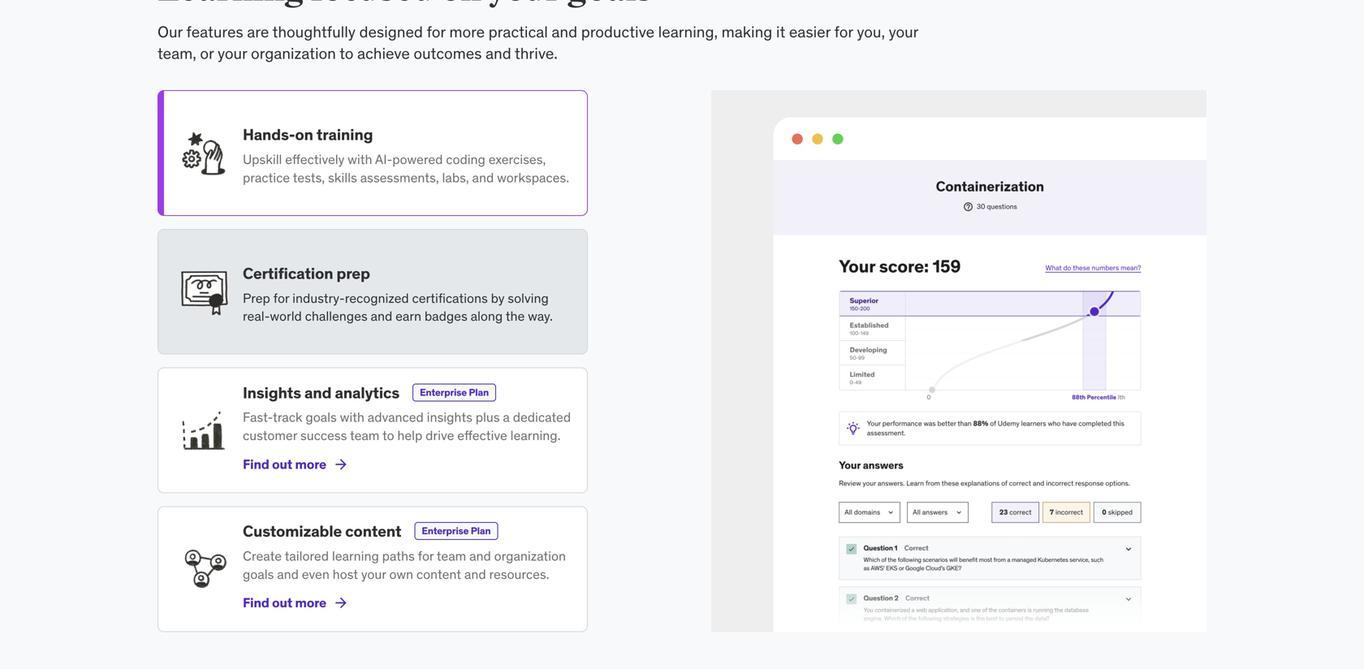 Task type: vqa. For each thing, say whether or not it's contained in the screenshot.
the top Database
no



Task type: describe. For each thing, give the bounding box(es) containing it.
2 horizontal spatial your
[[889, 22, 919, 41]]

enterprise plan for insights and analytics
[[420, 386, 489, 399]]

certifications
[[412, 290, 488, 306]]

analytics
[[335, 383, 400, 402]]

find out more link for insights
[[243, 445, 349, 484]]

the
[[506, 308, 525, 325]]

plus
[[476, 409, 500, 426]]

small image
[[333, 595, 349, 611]]

our features are thoughtfully designed for more practical and productive learning, making it easier for you, your team, or your organization to achieve outcomes and thrive.
[[158, 22, 919, 63]]

a
[[503, 409, 510, 426]]

skills
[[328, 169, 357, 186]]

and up thrive.
[[552, 22, 578, 41]]

host
[[333, 566, 358, 583]]

customizable content tab
[[158, 506, 588, 632]]

or
[[200, 43, 214, 63]]

fast-track goals with advanced insights plus a dedicated customer success team to help drive effective learning.
[[243, 409, 571, 444]]

effectively
[[285, 151, 345, 168]]

and up resources.
[[470, 548, 491, 564]]

and inside the certification prep prep for industry-recognized certifications by solving real-world challenges and earn badges along the way.
[[371, 308, 393, 325]]

on
[[295, 125, 313, 144]]

and down practical
[[486, 43, 512, 63]]

team inside fast-track goals with advanced insights plus a dedicated customer success team to help drive effective learning.
[[350, 427, 380, 444]]

tests,
[[293, 169, 325, 186]]

drive
[[426, 427, 454, 444]]

create
[[243, 548, 282, 564]]

learning.
[[511, 427, 561, 444]]

to inside fast-track goals with advanced insights plus a dedicated customer success team to help drive effective learning.
[[383, 427, 394, 444]]

create tailored learning paths for team and organization goals and even host your own content and resources.
[[243, 548, 566, 583]]

tailored
[[285, 548, 329, 564]]

insights
[[427, 409, 473, 426]]

workspaces.
[[497, 169, 569, 186]]

and up success
[[305, 383, 332, 402]]

enterprise for insights and analytics
[[420, 386, 467, 399]]

practice
[[243, 169, 290, 186]]

outcomes
[[414, 43, 482, 63]]

plan for customizable content
[[471, 525, 491, 537]]

organization inside our features are thoughtfully designed for more practical and productive learning, making it easier for you, your team, or your organization to achieve outcomes and thrive.
[[251, 43, 336, 63]]

solving
[[508, 290, 549, 306]]

assessments,
[[360, 169, 439, 186]]

screenshot of the learner metrics interface image
[[712, 90, 1207, 632]]

insights and analytics
[[243, 383, 400, 402]]

hands-on training tab
[[158, 90, 588, 216]]

coding
[[446, 151, 486, 168]]

0 horizontal spatial your
[[218, 43, 247, 63]]

features
[[186, 22, 243, 41]]

content inside create tailored learning paths for team and organization goals and even host your own content and resources.
[[417, 566, 461, 583]]

upskill
[[243, 151, 282, 168]]

team inside create tailored learning paths for team and organization goals and even host your own content and resources.
[[437, 548, 466, 564]]

by
[[491, 290, 505, 306]]

for inside create tailored learning paths for team and organization goals and even host your own content and resources.
[[418, 548, 434, 564]]

0 vertical spatial content
[[345, 522, 402, 541]]

advanced
[[368, 409, 424, 426]]

more for customizable content
[[295, 595, 327, 611]]

labs,
[[442, 169, 469, 186]]

and down 'tailored'
[[277, 566, 299, 583]]

find out more for customizable
[[243, 595, 327, 611]]

prep
[[337, 264, 370, 283]]

and left resources.
[[465, 566, 486, 583]]

productive
[[581, 22, 655, 41]]

for left you,
[[835, 22, 854, 41]]

success
[[300, 427, 347, 444]]

to inside our features are thoughtfully designed for more practical and productive learning, making it easier for you, your team, or your organization to achieve outcomes and thrive.
[[340, 43, 354, 63]]

learning
[[332, 548, 379, 564]]

fast-
[[243, 409, 273, 426]]

customizable
[[243, 522, 342, 541]]

dedicated
[[513, 409, 571, 426]]

earn
[[396, 308, 422, 325]]

out for insights
[[272, 456, 292, 473]]

practical
[[489, 22, 548, 41]]

real-
[[243, 308, 270, 325]]

ai-
[[375, 151, 393, 168]]



Task type: locate. For each thing, give the bounding box(es) containing it.
enterprise
[[420, 386, 467, 399], [422, 525, 469, 537]]

content
[[345, 522, 402, 541], [417, 566, 461, 583]]

2 find out more from the top
[[243, 595, 327, 611]]

1 vertical spatial with
[[340, 409, 365, 426]]

it
[[776, 22, 786, 41]]

2 find from the top
[[243, 595, 269, 611]]

find down customer
[[243, 456, 269, 473]]

content right the 'own'
[[417, 566, 461, 583]]

0 horizontal spatial to
[[340, 43, 354, 63]]

find down create
[[243, 595, 269, 611]]

customizable content
[[243, 522, 402, 541]]

own
[[389, 566, 413, 583]]

enterprise inside insights and analytics tab
[[420, 386, 467, 399]]

learning,
[[659, 22, 718, 41]]

out inside customizable content tab
[[272, 595, 292, 611]]

for inside the certification prep prep for industry-recognized certifications by solving real-world challenges and earn badges along the way.
[[273, 290, 289, 306]]

1 horizontal spatial content
[[417, 566, 461, 583]]

find out more link inside customizable content tab
[[243, 584, 349, 623]]

achieve
[[357, 43, 410, 63]]

out down create
[[272, 595, 292, 611]]

1 horizontal spatial goals
[[306, 409, 337, 426]]

1 vertical spatial out
[[272, 595, 292, 611]]

out
[[272, 456, 292, 473], [272, 595, 292, 611]]

for right paths
[[418, 548, 434, 564]]

with down analytics
[[340, 409, 365, 426]]

plan for insights and analytics
[[469, 386, 489, 399]]

2 vertical spatial more
[[295, 595, 327, 611]]

1 vertical spatial organization
[[494, 548, 566, 564]]

1 vertical spatial enterprise plan
[[422, 525, 491, 537]]

out for customizable
[[272, 595, 292, 611]]

1 vertical spatial enterprise
[[422, 525, 469, 537]]

help
[[398, 427, 423, 444]]

organization up resources.
[[494, 548, 566, 564]]

and inside hands-on training upskill effectively with ai-powered coding exercises, practice tests, skills assessments, labs, and workspaces.
[[472, 169, 494, 186]]

enterprise plan up create tailored learning paths for team and organization goals and even host your own content and resources.
[[422, 525, 491, 537]]

find out more down customer
[[243, 456, 327, 473]]

with inside fast-track goals with advanced insights plus a dedicated customer success team to help drive effective learning.
[[340, 409, 365, 426]]

enterprise up create tailored learning paths for team and organization goals and even host your own content and resources.
[[422, 525, 469, 537]]

enterprise for customizable content
[[422, 525, 469, 537]]

0 horizontal spatial content
[[345, 522, 402, 541]]

team,
[[158, 43, 196, 63]]

1 vertical spatial find
[[243, 595, 269, 611]]

0 vertical spatial team
[[350, 427, 380, 444]]

our
[[158, 22, 183, 41]]

0 vertical spatial organization
[[251, 43, 336, 63]]

find out more for insights
[[243, 456, 327, 473]]

exercises,
[[489, 151, 546, 168]]

goals
[[306, 409, 337, 426], [243, 566, 274, 583]]

thrive.
[[515, 43, 558, 63]]

organization inside create tailored learning paths for team and organization goals and even host your own content and resources.
[[494, 548, 566, 564]]

find inside customizable content tab
[[243, 595, 269, 611]]

to down advanced
[[383, 427, 394, 444]]

thoughtfully
[[273, 22, 356, 41]]

more for insights and analytics
[[295, 456, 327, 473]]

for up outcomes
[[427, 22, 446, 41]]

find out more
[[243, 456, 327, 473], [243, 595, 327, 611]]

badges
[[425, 308, 468, 325]]

find for insights
[[243, 456, 269, 473]]

0 vertical spatial enterprise
[[420, 386, 467, 399]]

1 horizontal spatial to
[[383, 427, 394, 444]]

with left ai-
[[348, 151, 372, 168]]

find out more down even at the left bottom
[[243, 595, 327, 611]]

for
[[427, 22, 446, 41], [835, 22, 854, 41], [273, 290, 289, 306], [418, 548, 434, 564]]

0 horizontal spatial team
[[350, 427, 380, 444]]

insights and analytics tab
[[158, 368, 588, 493]]

0 vertical spatial find out more
[[243, 456, 327, 473]]

out down customer
[[272, 456, 292, 473]]

and
[[552, 22, 578, 41], [486, 43, 512, 63], [472, 169, 494, 186], [371, 308, 393, 325], [305, 383, 332, 402], [470, 548, 491, 564], [277, 566, 299, 583], [465, 566, 486, 583]]

0 vertical spatial out
[[272, 456, 292, 473]]

your right or
[[218, 43, 247, 63]]

track
[[273, 409, 303, 426]]

organization down thoughtfully
[[251, 43, 336, 63]]

your down learning
[[361, 566, 386, 583]]

find out more link inside insights and analytics tab
[[243, 445, 349, 484]]

1 horizontal spatial team
[[437, 548, 466, 564]]

more inside our features are thoughtfully designed for more practical and productive learning, making it easier for you, your team, or your organization to achieve outcomes and thrive.
[[449, 22, 485, 41]]

content up learning
[[345, 522, 402, 541]]

goals up success
[[306, 409, 337, 426]]

1 vertical spatial goals
[[243, 566, 274, 583]]

hands-on training upskill effectively with ai-powered coding exercises, practice tests, skills assessments, labs, and workspaces.
[[243, 125, 569, 186]]

more left small icon
[[295, 456, 327, 473]]

1 vertical spatial content
[[417, 566, 461, 583]]

0 horizontal spatial organization
[[251, 43, 336, 63]]

recognized
[[345, 290, 409, 306]]

1 out from the top
[[272, 456, 292, 473]]

enterprise inside customizable content tab
[[422, 525, 469, 537]]

plan inside insights and analytics tab
[[469, 386, 489, 399]]

more
[[449, 22, 485, 41], [295, 456, 327, 473], [295, 595, 327, 611]]

0 vertical spatial more
[[449, 22, 485, 41]]

plan up resources.
[[471, 525, 491, 537]]

you,
[[857, 22, 885, 41]]

effective
[[458, 427, 508, 444]]

0 vertical spatial goals
[[306, 409, 337, 426]]

enterprise plan inside customizable content tab
[[422, 525, 491, 537]]

more inside insights and analytics tab
[[295, 456, 327, 473]]

along
[[471, 308, 503, 325]]

2 vertical spatial your
[[361, 566, 386, 583]]

hands-
[[243, 125, 295, 144]]

1 vertical spatial team
[[437, 548, 466, 564]]

training
[[317, 125, 373, 144]]

plan up plus
[[469, 386, 489, 399]]

enterprise plan inside insights and analytics tab
[[420, 386, 489, 399]]

plan inside customizable content tab
[[471, 525, 491, 537]]

0 vertical spatial plan
[[469, 386, 489, 399]]

to left achieve
[[340, 43, 354, 63]]

and down recognized
[[371, 308, 393, 325]]

1 vertical spatial your
[[218, 43, 247, 63]]

learning focused on your goals tab list
[[158, 90, 588, 632]]

powered
[[393, 151, 443, 168]]

challenges
[[305, 308, 368, 325]]

way.
[[528, 308, 553, 325]]

team down advanced
[[350, 427, 380, 444]]

insights
[[243, 383, 301, 402]]

1 vertical spatial more
[[295, 456, 327, 473]]

0 vertical spatial find
[[243, 456, 269, 473]]

more down even at the left bottom
[[295, 595, 327, 611]]

easier
[[789, 22, 831, 41]]

0 vertical spatial to
[[340, 43, 354, 63]]

enterprise plan for customizable content
[[422, 525, 491, 537]]

out inside insights and analytics tab
[[272, 456, 292, 473]]

find out more link down customer
[[243, 445, 349, 484]]

0 horizontal spatial goals
[[243, 566, 274, 583]]

industry-
[[293, 290, 345, 306]]

enterprise up insights at the bottom left of page
[[420, 386, 467, 399]]

prep
[[243, 290, 270, 306]]

small image
[[333, 456, 349, 473]]

paths
[[382, 548, 415, 564]]

1 find out more link from the top
[[243, 445, 349, 484]]

1 horizontal spatial organization
[[494, 548, 566, 564]]

find inside insights and analytics tab
[[243, 456, 269, 473]]

your right you,
[[889, 22, 919, 41]]

more inside customizable content tab
[[295, 595, 327, 611]]

0 vertical spatial with
[[348, 151, 372, 168]]

goals inside create tailored learning paths for team and organization goals and even host your own content and resources.
[[243, 566, 274, 583]]

enterprise plan
[[420, 386, 489, 399], [422, 525, 491, 537]]

making
[[722, 22, 773, 41]]

1 vertical spatial find out more
[[243, 595, 327, 611]]

1 find out more from the top
[[243, 456, 327, 473]]

your
[[889, 22, 919, 41], [218, 43, 247, 63], [361, 566, 386, 583]]

team
[[350, 427, 380, 444], [437, 548, 466, 564]]

find out more link down even at the left bottom
[[243, 584, 349, 623]]

find out more link
[[243, 445, 349, 484], [243, 584, 349, 623]]

certification prep prep for industry-recognized certifications by solving real-world challenges and earn badges along the way.
[[243, 264, 553, 325]]

1 horizontal spatial your
[[361, 566, 386, 583]]

find for customizable
[[243, 595, 269, 611]]

1 vertical spatial to
[[383, 427, 394, 444]]

certification
[[243, 264, 333, 283]]

goals down create
[[243, 566, 274, 583]]

and down coding
[[472, 169, 494, 186]]

organization
[[251, 43, 336, 63], [494, 548, 566, 564]]

world
[[270, 308, 302, 325]]

find out more inside customizable content tab
[[243, 595, 327, 611]]

1 vertical spatial find out more link
[[243, 584, 349, 623]]

0 vertical spatial find out more link
[[243, 445, 349, 484]]

1 vertical spatial plan
[[471, 525, 491, 537]]

find out more inside insights and analytics tab
[[243, 456, 327, 473]]

2 find out more link from the top
[[243, 584, 349, 623]]

0 vertical spatial your
[[889, 22, 919, 41]]

more up outcomes
[[449, 22, 485, 41]]

to
[[340, 43, 354, 63], [383, 427, 394, 444]]

find
[[243, 456, 269, 473], [243, 595, 269, 611]]

2 out from the top
[[272, 595, 292, 611]]

plan
[[469, 386, 489, 399], [471, 525, 491, 537]]

are
[[247, 22, 269, 41]]

enterprise plan up insights at the bottom left of page
[[420, 386, 489, 399]]

your inside create tailored learning paths for team and organization goals and even host your own content and resources.
[[361, 566, 386, 583]]

for up world
[[273, 290, 289, 306]]

resources.
[[489, 566, 550, 583]]

with inside hands-on training upskill effectively with ai-powered coding exercises, practice tests, skills assessments, labs, and workspaces.
[[348, 151, 372, 168]]

team right paths
[[437, 548, 466, 564]]

1 find from the top
[[243, 456, 269, 473]]

goals inside fast-track goals with advanced insights plus a dedicated customer success team to help drive effective learning.
[[306, 409, 337, 426]]

0 vertical spatial enterprise plan
[[420, 386, 489, 399]]

find out more link for customizable
[[243, 584, 349, 623]]

certification prep tab
[[158, 229, 588, 355]]

with
[[348, 151, 372, 168], [340, 409, 365, 426]]

designed
[[359, 22, 423, 41]]

even
[[302, 566, 330, 583]]

customer
[[243, 427, 297, 444]]



